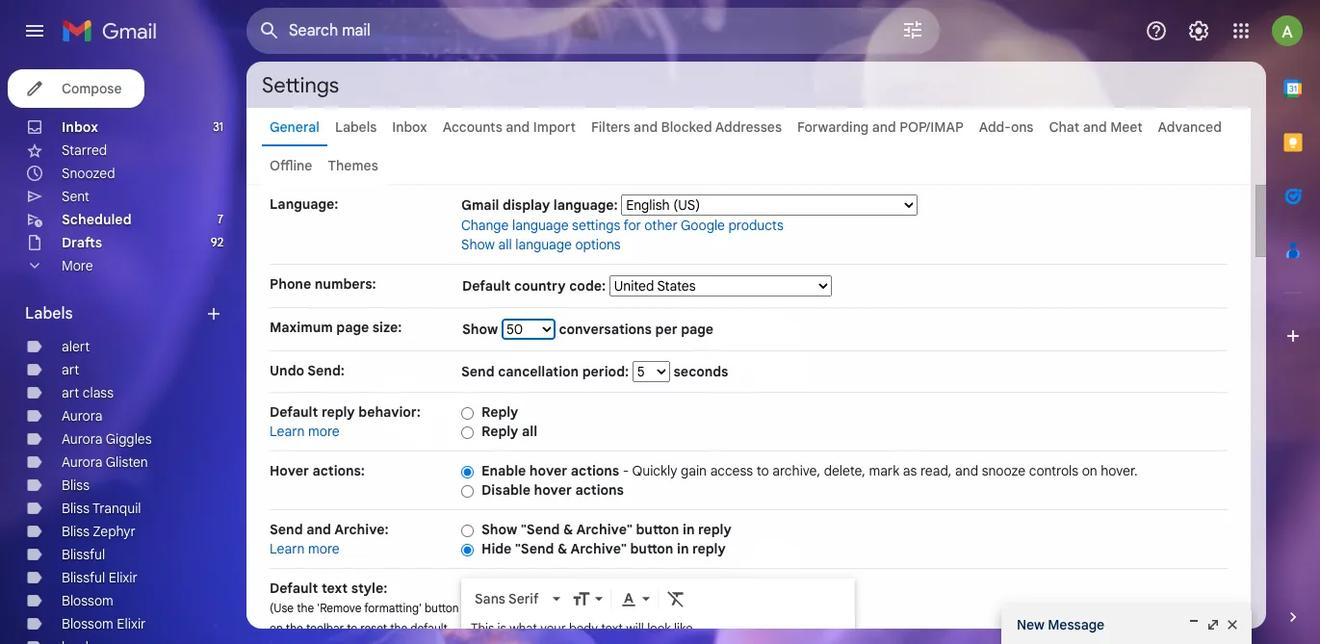 Task type: locate. For each thing, give the bounding box(es) containing it.
inbox up the starred
[[62, 118, 98, 136]]

1 learn more link from the top
[[270, 423, 340, 440]]

disable
[[482, 482, 531, 499]]

page right per
[[681, 321, 714, 338]]

and left 'archive:'
[[306, 521, 331, 538]]

2 vertical spatial default
[[270, 580, 318, 597]]

2 reply from the top
[[482, 423, 519, 440]]

inbox right labels 'link'
[[392, 118, 427, 136]]

page
[[336, 319, 369, 336], [681, 321, 714, 338]]

1 vertical spatial actions
[[576, 482, 624, 499]]

1 blossom from the top
[[62, 592, 113, 610]]

more inside send and archive: learn more
[[308, 540, 340, 558]]

aurora down aurora link
[[62, 431, 103, 448]]

text up the 'remove
[[322, 580, 348, 597]]

0 horizontal spatial all
[[498, 236, 512, 253]]

to right access
[[757, 462, 769, 480]]

0 horizontal spatial on
[[270, 621, 283, 636]]

all up "enable"
[[522, 423, 538, 440]]

2 vertical spatial show
[[482, 521, 518, 538]]

1 aurora from the top
[[62, 407, 103, 425]]

hover
[[530, 462, 568, 480], [534, 482, 572, 499]]

on down (use
[[270, 621, 283, 636]]

0 vertical spatial aurora
[[62, 407, 103, 425]]

show for show
[[462, 321, 502, 338]]

1 vertical spatial hover
[[534, 482, 572, 499]]

send
[[461, 363, 495, 380], [270, 521, 303, 538]]

1 more from the top
[[308, 423, 340, 440]]

blossom down blossom link
[[62, 616, 113, 633]]

1 vertical spatial show
[[462, 321, 502, 338]]

inbox link up the starred
[[62, 118, 98, 136]]

page left size:
[[336, 319, 369, 336]]

0 vertical spatial default
[[462, 277, 511, 295]]

1 vertical spatial reply
[[698, 521, 732, 538]]

actions
[[571, 462, 620, 480], [576, 482, 624, 499]]

conversations per page
[[556, 321, 714, 338]]

button inside default text style: (use the 'remove formatting' button on the toolbar to reset the default text style)
[[425, 601, 459, 616]]

learn inside send and archive: learn more
[[270, 540, 305, 558]]

0 vertical spatial all
[[498, 236, 512, 253]]

show "send & archive" button in reply
[[482, 521, 732, 538]]

blissful
[[62, 546, 105, 564], [62, 569, 105, 587]]

access
[[711, 462, 753, 480]]

2 vertical spatial aurora
[[62, 454, 103, 471]]

blossom for blossom elixir
[[62, 616, 113, 633]]

sans serif option
[[471, 590, 549, 609]]

default up (use
[[270, 580, 318, 597]]

aurora for aurora link
[[62, 407, 103, 425]]

bliss for bliss zephyr
[[62, 523, 90, 540]]

in down gain
[[683, 521, 695, 538]]

change language settings for other google products link
[[461, 217, 784, 234]]

(use
[[270, 601, 294, 616]]

1 horizontal spatial on
[[1082, 462, 1098, 480]]

0 vertical spatial learn more link
[[270, 423, 340, 440]]

text left the will
[[601, 620, 623, 637]]

aurora glisten link
[[62, 454, 148, 471]]

2 bliss from the top
[[62, 500, 90, 517]]

more up hover actions:
[[308, 423, 340, 440]]

default
[[411, 621, 448, 636]]

learn inside default reply behavior: learn more
[[270, 423, 305, 440]]

gmail image
[[62, 12, 167, 50]]

drafts link
[[62, 234, 102, 251]]

forwarding
[[798, 118, 869, 136]]

learn more link for default
[[270, 423, 340, 440]]

labels up 'alert'
[[25, 304, 73, 324]]

all for reply
[[522, 423, 538, 440]]

send for send and archive: learn more
[[270, 521, 303, 538]]

themes
[[328, 157, 378, 174]]

bliss up blissful link
[[62, 523, 90, 540]]

reply
[[482, 404, 519, 421], [482, 423, 519, 440]]

0 vertical spatial labels
[[335, 118, 377, 136]]

"send right 'hide'
[[515, 540, 554, 558]]

1 vertical spatial reply
[[482, 423, 519, 440]]

art
[[62, 361, 79, 379], [62, 384, 79, 402]]

filters
[[591, 118, 631, 136]]

0 vertical spatial on
[[1082, 462, 1098, 480]]

products
[[729, 217, 784, 234]]

1 vertical spatial button
[[630, 540, 674, 558]]

blossom elixir
[[62, 616, 146, 633]]

1 vertical spatial language
[[516, 236, 572, 253]]

hover for enable
[[530, 462, 568, 480]]

1 learn from the top
[[270, 423, 305, 440]]

0 vertical spatial text
[[322, 580, 348, 597]]

labels link
[[335, 118, 377, 136]]

art down 'alert'
[[62, 361, 79, 379]]

1 vertical spatial aurora
[[62, 431, 103, 448]]

bliss tranquil
[[62, 500, 141, 517]]

0 vertical spatial learn
[[270, 423, 305, 440]]

serif
[[509, 591, 539, 608]]

blissful down bliss zephyr link
[[62, 546, 105, 564]]

learn more link down 'archive:'
[[270, 540, 340, 558]]

bliss
[[62, 477, 90, 494], [62, 500, 90, 517], [62, 523, 90, 540]]

more for reply
[[308, 423, 340, 440]]

and right the 'chat'
[[1083, 118, 1107, 136]]

Reply all radio
[[461, 426, 474, 440]]

& for hide
[[558, 540, 568, 558]]

change
[[461, 217, 509, 234]]

bliss up bliss tranquil
[[62, 477, 90, 494]]

0 horizontal spatial send
[[270, 521, 303, 538]]

2 vertical spatial reply
[[693, 540, 726, 558]]

scheduled link
[[62, 211, 132, 228]]

& for show
[[563, 521, 573, 538]]

1 reply from the top
[[482, 404, 519, 421]]

0 vertical spatial blossom
[[62, 592, 113, 610]]

reply up formatting options toolbar
[[693, 540, 726, 558]]

actions for enable
[[571, 462, 620, 480]]

archive:
[[334, 521, 389, 538]]

send up reply option
[[461, 363, 495, 380]]

show
[[461, 236, 495, 253], [462, 321, 502, 338], [482, 521, 518, 538]]

1 horizontal spatial labels
[[335, 118, 377, 136]]

1 vertical spatial art
[[62, 384, 79, 402]]

1 vertical spatial more
[[308, 540, 340, 558]]

1 vertical spatial blissful
[[62, 569, 105, 587]]

conversations
[[559, 321, 652, 338]]

hover right disable
[[534, 482, 572, 499]]

general
[[270, 118, 320, 136]]

blossom
[[62, 592, 113, 610], [62, 616, 113, 633]]

0 vertical spatial reply
[[482, 404, 519, 421]]

1 vertical spatial labels
[[25, 304, 73, 324]]

period:
[[582, 363, 629, 380]]

archive" for hide
[[571, 540, 627, 558]]

2 vertical spatial bliss
[[62, 523, 90, 540]]

send inside send and archive: learn more
[[270, 521, 303, 538]]

import
[[534, 118, 576, 136]]

2 horizontal spatial text
[[601, 620, 623, 637]]

2 vertical spatial button
[[425, 601, 459, 616]]

button for hide "send & archive" button in reply
[[630, 540, 674, 558]]

in for show "send & archive" button in reply
[[683, 521, 695, 538]]

aurora giggles
[[62, 431, 152, 448]]

addresses
[[716, 118, 782, 136]]

and left import
[[506, 118, 530, 136]]

aurora
[[62, 407, 103, 425], [62, 431, 103, 448], [62, 454, 103, 471]]

starred
[[62, 142, 107, 159]]

elixir down blissful elixir
[[117, 616, 146, 633]]

filters and blocked addresses
[[591, 118, 782, 136]]

default left country
[[462, 277, 511, 295]]

learn up (use
[[270, 540, 305, 558]]

0 vertical spatial in
[[683, 521, 695, 538]]

2 art from the top
[[62, 384, 79, 402]]

1 vertical spatial to
[[347, 621, 358, 636]]

actions down -
[[576, 482, 624, 499]]

1 vertical spatial archive"
[[571, 540, 627, 558]]

1 horizontal spatial text
[[322, 580, 348, 597]]

0 horizontal spatial inbox link
[[62, 118, 98, 136]]

labels up the themes link
[[335, 118, 377, 136]]

0 vertical spatial &
[[563, 521, 573, 538]]

0 vertical spatial button
[[636, 521, 680, 538]]

reply right reply all radio
[[482, 423, 519, 440]]

on
[[1082, 462, 1098, 480], [270, 621, 283, 636]]

formatting'
[[364, 601, 422, 616]]

art down art 'link'
[[62, 384, 79, 402]]

to
[[757, 462, 769, 480], [347, 621, 358, 636]]

0 vertical spatial blissful
[[62, 546, 105, 564]]

language up show all language options link
[[512, 217, 569, 234]]

Hide "Send & Archive" button in reply radio
[[461, 543, 474, 558]]

2 vertical spatial text
[[270, 642, 290, 644]]

1 vertical spatial on
[[270, 621, 283, 636]]

2 learn from the top
[[270, 540, 305, 558]]

default for default text style: (use the 'remove formatting' button on the toolbar to reset the default text style)
[[270, 580, 318, 597]]

mark
[[869, 462, 900, 480]]

aurora down art class link
[[62, 407, 103, 425]]

blissful down blissful link
[[62, 569, 105, 587]]

1 vertical spatial learn more link
[[270, 540, 340, 558]]

0 vertical spatial show
[[461, 236, 495, 253]]

quickly
[[632, 462, 678, 480]]

all down 'change'
[[498, 236, 512, 253]]

0 vertical spatial hover
[[530, 462, 568, 480]]

blissful for blissful link
[[62, 546, 105, 564]]

0 horizontal spatial to
[[347, 621, 358, 636]]

on left hover.
[[1082, 462, 1098, 480]]

1 horizontal spatial to
[[757, 462, 769, 480]]

1 art from the top
[[62, 361, 79, 379]]

1 bliss from the top
[[62, 477, 90, 494]]

2 aurora from the top
[[62, 431, 103, 448]]

1 vertical spatial in
[[677, 540, 689, 558]]

show for show all language options
[[461, 236, 495, 253]]

to left reset
[[347, 621, 358, 636]]

labels inside navigation
[[25, 304, 73, 324]]

show up 'hide'
[[482, 521, 518, 538]]

phone numbers:
[[270, 276, 376, 293]]

art link
[[62, 361, 79, 379]]

1 vertical spatial &
[[558, 540, 568, 558]]

tab list
[[1267, 62, 1321, 575]]

delete,
[[824, 462, 866, 480]]

0 horizontal spatial page
[[336, 319, 369, 336]]

reply down access
[[698, 521, 732, 538]]

0 vertical spatial bliss
[[62, 477, 90, 494]]

0 vertical spatial actions
[[571, 462, 620, 480]]

archive" down show "send & archive" button in reply
[[571, 540, 627, 558]]

1 vertical spatial all
[[522, 423, 538, 440]]

1 horizontal spatial page
[[681, 321, 714, 338]]

Search mail text field
[[289, 21, 848, 40]]

2 blossom from the top
[[62, 616, 113, 633]]

in up remove formatting ‪(⌘\)‬ image
[[677, 540, 689, 558]]

1 inbox from the left
[[62, 118, 98, 136]]

show down 'change'
[[461, 236, 495, 253]]

hover up disable hover actions
[[530, 462, 568, 480]]

button for show "send & archive" button in reply
[[636, 521, 680, 538]]

aurora for aurora glisten
[[62, 454, 103, 471]]

2 inbox from the left
[[392, 118, 427, 136]]

glisten
[[106, 454, 148, 471]]

and inside send and archive: learn more
[[306, 521, 331, 538]]

undo
[[270, 362, 305, 380]]

1 vertical spatial default
[[270, 404, 318, 421]]

0 horizontal spatial labels
[[25, 304, 73, 324]]

add-ons
[[979, 118, 1034, 136]]

2 learn more link from the top
[[270, 540, 340, 558]]

labels navigation
[[0, 62, 247, 644]]

0 horizontal spatial text
[[270, 642, 290, 644]]

learn more link up hover actions:
[[270, 423, 340, 440]]

learn
[[270, 423, 305, 440], [270, 540, 305, 558]]

0 vertical spatial art
[[62, 361, 79, 379]]

1 horizontal spatial inbox
[[392, 118, 427, 136]]

blossom link
[[62, 592, 113, 610]]

1 vertical spatial learn
[[270, 540, 305, 558]]

send down "hover"
[[270, 521, 303, 538]]

default down undo
[[270, 404, 318, 421]]

advanced link
[[1158, 118, 1222, 136]]

1 horizontal spatial send
[[461, 363, 495, 380]]

and right filters
[[634, 118, 658, 136]]

0 vertical spatial language
[[512, 217, 569, 234]]

change language settings for other google products
[[461, 217, 784, 234]]

show down default country code:
[[462, 321, 502, 338]]

0 vertical spatial archive"
[[576, 521, 633, 538]]

reply up reply all at the left bottom of the page
[[482, 404, 519, 421]]

settings
[[262, 72, 339, 98]]

more for and
[[308, 540, 340, 558]]

blossom down the blissful elixir link
[[62, 592, 113, 610]]

other
[[645, 217, 678, 234]]

& down show "send & archive" button in reply
[[558, 540, 568, 558]]

2 blissful from the top
[[62, 569, 105, 587]]

1 horizontal spatial inbox link
[[392, 118, 427, 136]]

bliss zephyr
[[62, 523, 136, 540]]

labels heading
[[25, 304, 204, 324]]

blissful link
[[62, 546, 105, 564]]

3 bliss from the top
[[62, 523, 90, 540]]

aurora up bliss link
[[62, 454, 103, 471]]

language down gmail display language: on the top
[[516, 236, 572, 253]]

class
[[83, 384, 114, 402]]

labels for labels 'link'
[[335, 118, 377, 136]]

archive" up the "hide "send & archive" button in reply" on the bottom of page
[[576, 521, 633, 538]]

learn up "hover"
[[270, 423, 305, 440]]

reply down send: at bottom left
[[322, 404, 355, 421]]

google
[[681, 217, 725, 234]]

all
[[498, 236, 512, 253], [522, 423, 538, 440]]

1 vertical spatial blossom
[[62, 616, 113, 633]]

button down show "send & archive" button in reply
[[630, 540, 674, 558]]

1 horizontal spatial all
[[522, 423, 538, 440]]

0 vertical spatial "send
[[521, 521, 560, 538]]

text left style)
[[270, 642, 290, 644]]

reply inside default reply behavior: learn more
[[322, 404, 355, 421]]

and left pop/imap
[[873, 118, 897, 136]]

&
[[563, 521, 573, 538], [558, 540, 568, 558]]

1 blissful from the top
[[62, 546, 105, 564]]

0 vertical spatial reply
[[322, 404, 355, 421]]

aurora giggles link
[[62, 431, 152, 448]]

and
[[506, 118, 530, 136], [634, 118, 658, 136], [873, 118, 897, 136], [1083, 118, 1107, 136], [956, 462, 979, 480], [306, 521, 331, 538]]

1 vertical spatial bliss
[[62, 500, 90, 517]]

0 vertical spatial elixir
[[109, 569, 138, 587]]

default for default reply behavior: learn more
[[270, 404, 318, 421]]

0 vertical spatial more
[[308, 423, 340, 440]]

3 aurora from the top
[[62, 454, 103, 471]]

and right read,
[[956, 462, 979, 480]]

and for import
[[506, 118, 530, 136]]

sent link
[[62, 188, 89, 205]]

more inside default reply behavior: learn more
[[308, 423, 340, 440]]

inbox link right labels 'link'
[[392, 118, 427, 136]]

numbers:
[[315, 276, 376, 293]]

zephyr
[[93, 523, 136, 540]]

more down 'archive:'
[[308, 540, 340, 558]]

1 vertical spatial "send
[[515, 540, 554, 558]]

learn more link
[[270, 423, 340, 440], [270, 540, 340, 558]]

default inside default text style: (use the 'remove formatting' button on the toolbar to reset the default text style)
[[270, 580, 318, 597]]

actions left -
[[571, 462, 620, 480]]

inbox link
[[62, 118, 98, 136], [392, 118, 427, 136]]

default inside default reply behavior: learn more
[[270, 404, 318, 421]]

button up the "hide "send & archive" button in reply" on the bottom of page
[[636, 521, 680, 538]]

& up the "hide "send & archive" button in reply" on the bottom of page
[[563, 521, 573, 538]]

bliss down bliss link
[[62, 500, 90, 517]]

inbox
[[62, 118, 98, 136], [392, 118, 427, 136]]

2 more from the top
[[308, 540, 340, 558]]

2 inbox link from the left
[[392, 118, 427, 136]]

is
[[498, 620, 507, 637]]

actions for disable
[[576, 482, 624, 499]]

0 horizontal spatial inbox
[[62, 118, 98, 136]]

1 vertical spatial elixir
[[117, 616, 146, 633]]

button up default
[[425, 601, 459, 616]]

archive" for show
[[576, 521, 633, 538]]

0 vertical spatial send
[[461, 363, 495, 380]]

settings image
[[1188, 19, 1211, 42]]

chat and meet link
[[1049, 118, 1143, 136]]

and for meet
[[1083, 118, 1107, 136]]

blissful for blissful elixir
[[62, 569, 105, 587]]

None search field
[[247, 8, 940, 54]]

elixir up blossom link
[[109, 569, 138, 587]]

controls
[[1030, 462, 1079, 480]]

"send down disable hover actions
[[521, 521, 560, 538]]

1 vertical spatial send
[[270, 521, 303, 538]]



Task type: describe. For each thing, give the bounding box(es) containing it.
'remove
[[317, 601, 362, 616]]

accounts and import link
[[443, 118, 576, 136]]

elixir for blissful elixir
[[109, 569, 138, 587]]

advanced
[[1158, 118, 1222, 136]]

formatting options toolbar
[[467, 581, 850, 617]]

meet
[[1111, 118, 1143, 136]]

the up style)
[[286, 621, 303, 636]]

reply for show "send & archive" button in reply
[[698, 521, 732, 538]]

search mail image
[[252, 13, 287, 48]]

reply for hide "send & archive" button in reply
[[693, 540, 726, 558]]

enable hover actions - quickly gain access to archive, delete, mark as read, and snooze controls on hover.
[[482, 462, 1138, 480]]

default for default country code:
[[462, 277, 511, 295]]

remove formatting ‪(⌘\)‬ image
[[667, 590, 686, 609]]

cancellation
[[498, 363, 579, 380]]

0 vertical spatial to
[[757, 462, 769, 480]]

bliss for bliss tranquil
[[62, 500, 90, 517]]

sent
[[62, 188, 89, 205]]

what
[[510, 620, 538, 637]]

snooze
[[982, 462, 1026, 480]]

art class
[[62, 384, 114, 402]]

ons
[[1011, 118, 1034, 136]]

as
[[903, 462, 917, 480]]

language:
[[270, 196, 338, 213]]

Enable hover actions radio
[[461, 465, 474, 480]]

compose button
[[8, 69, 145, 108]]

31
[[213, 119, 223, 134]]

hover actions:
[[270, 462, 365, 480]]

Disable hover actions radio
[[461, 484, 474, 499]]

blissful elixir link
[[62, 569, 138, 587]]

chat and meet
[[1049, 118, 1143, 136]]

body
[[569, 620, 598, 637]]

and for blocked
[[634, 118, 658, 136]]

language:
[[554, 197, 618, 214]]

settings
[[572, 217, 621, 234]]

more button
[[0, 254, 231, 277]]

Reply radio
[[461, 406, 474, 421]]

learn for send and archive: learn more
[[270, 540, 305, 558]]

all for show
[[498, 236, 512, 253]]

send for send cancellation period:
[[461, 363, 495, 380]]

hover for disable
[[534, 482, 572, 499]]

for
[[624, 217, 641, 234]]

sans serif
[[475, 591, 539, 608]]

reply for reply all
[[482, 423, 519, 440]]

style:
[[351, 580, 388, 597]]

like.
[[674, 620, 696, 637]]

show for show "send & archive" button in reply
[[482, 521, 518, 538]]

1 inbox link from the left
[[62, 118, 98, 136]]

alert
[[62, 338, 90, 355]]

blissful elixir
[[62, 569, 138, 587]]

drafts
[[62, 234, 102, 251]]

offline
[[270, 157, 312, 174]]

actions:
[[313, 462, 365, 480]]

accounts and import
[[443, 118, 576, 136]]

and for pop/imap
[[873, 118, 897, 136]]

bliss for bliss link
[[62, 477, 90, 494]]

accounts
[[443, 118, 503, 136]]

"send for show
[[521, 521, 560, 538]]

default reply behavior: learn more
[[270, 404, 421, 440]]

learn for default reply behavior: learn more
[[270, 423, 305, 440]]

on inside default text style: (use the 'remove formatting' button on the toolbar to reset the default text style)
[[270, 621, 283, 636]]

art for art class
[[62, 384, 79, 402]]

learn more link for send
[[270, 540, 340, 558]]

reply all
[[482, 423, 538, 440]]

snoozed
[[62, 165, 115, 182]]

read,
[[921, 462, 952, 480]]

Show "Send & Archive" button in reply radio
[[461, 524, 474, 538]]

scheduled
[[62, 211, 132, 228]]

and for archive:
[[306, 521, 331, 538]]

elixir for blossom elixir
[[117, 616, 146, 633]]

undo send:
[[270, 362, 345, 380]]

main menu image
[[23, 19, 46, 42]]

snoozed link
[[62, 165, 115, 182]]

tranquil
[[92, 500, 141, 517]]

enable
[[482, 462, 526, 480]]

reply for reply
[[482, 404, 519, 421]]

92
[[211, 235, 223, 249]]

"send for hide
[[515, 540, 554, 558]]

reset
[[361, 621, 387, 636]]

add-ons link
[[979, 118, 1034, 136]]

show all language options link
[[461, 236, 621, 253]]

the right (use
[[297, 601, 314, 616]]

-
[[623, 462, 629, 480]]

hide
[[482, 540, 512, 558]]

per
[[656, 321, 678, 338]]

inbox inside labels navigation
[[62, 118, 98, 136]]

advanced search options image
[[894, 11, 932, 49]]

hide "send & archive" button in reply
[[482, 540, 726, 558]]

options
[[575, 236, 621, 253]]

behavior:
[[359, 404, 421, 421]]

aurora for aurora giggles
[[62, 431, 103, 448]]

general link
[[270, 118, 320, 136]]

gmail
[[461, 197, 499, 214]]

will
[[626, 620, 644, 637]]

to inside default text style: (use the 'remove formatting' button on the toolbar to reset the default text style)
[[347, 621, 358, 636]]

country
[[514, 277, 566, 295]]

code:
[[570, 277, 606, 295]]

default country code:
[[462, 277, 609, 295]]

labels for labels 'heading'
[[25, 304, 73, 324]]

disable hover actions
[[482, 482, 624, 499]]

in for hide "send & archive" button in reply
[[677, 540, 689, 558]]

the down formatting'
[[390, 621, 408, 636]]

archive,
[[773, 462, 821, 480]]

hover
[[270, 462, 309, 480]]

1 vertical spatial text
[[601, 620, 623, 637]]

alert link
[[62, 338, 90, 355]]

bliss tranquil link
[[62, 500, 141, 517]]

style)
[[293, 642, 322, 644]]

seconds
[[670, 363, 729, 380]]

toolbar
[[306, 621, 344, 636]]

bliss link
[[62, 477, 90, 494]]

compose
[[62, 80, 122, 97]]

blossom for blossom link
[[62, 592, 113, 610]]

send and archive: learn more
[[270, 521, 389, 558]]

size:
[[373, 319, 402, 336]]

support image
[[1145, 19, 1168, 42]]

phone
[[270, 276, 311, 293]]

art for art 'link'
[[62, 361, 79, 379]]



Task type: vqa. For each thing, say whether or not it's contained in the screenshot.
Hide "Send & Archive" button in reply option
yes



